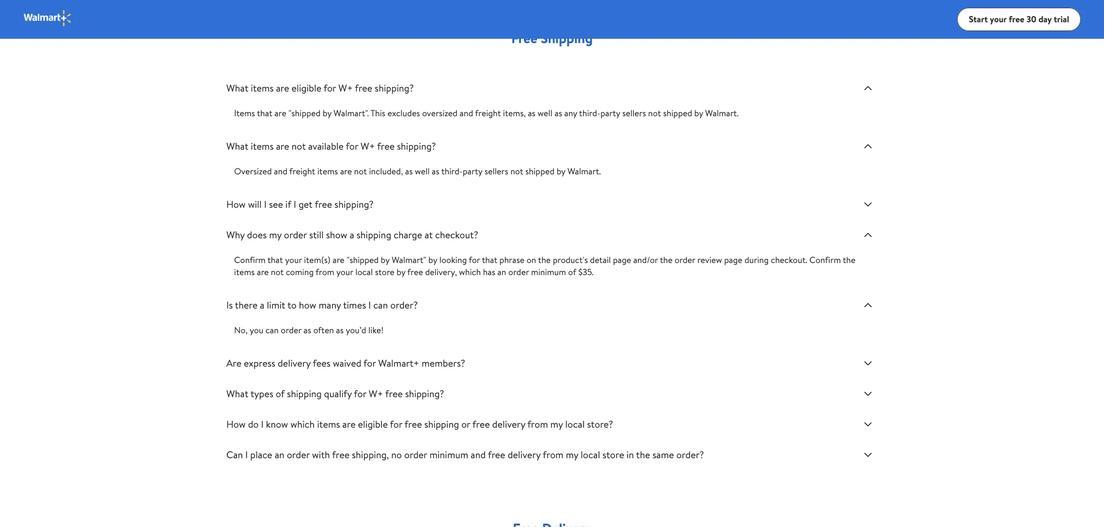 Task type: locate. For each thing, give the bounding box(es) containing it.
2 vertical spatial shipping
[[424, 418, 459, 431]]

store?
[[587, 418, 613, 431]]

like!
[[368, 324, 384, 336]]

which left has
[[459, 266, 481, 278]]

items down what types of shipping qualify for w+ free shipping?
[[317, 418, 340, 431]]

freight left items,
[[475, 107, 501, 119]]

store
[[375, 266, 395, 278], [603, 448, 624, 462]]

free
[[1009, 13, 1025, 25], [355, 81, 372, 95], [377, 140, 395, 153], [315, 198, 332, 211], [408, 266, 423, 278], [385, 387, 403, 400], [405, 418, 422, 431], [473, 418, 490, 431], [332, 448, 350, 462], [488, 448, 505, 462]]

what types of shipping qualify for w+ free shipping?
[[226, 387, 444, 400]]

what for what items are eligible for w+ free shipping?
[[226, 81, 248, 95]]

order left the review
[[675, 254, 696, 266]]

are
[[276, 81, 289, 95], [275, 107, 287, 119], [276, 140, 289, 153], [340, 165, 352, 177], [333, 254, 345, 266], [257, 266, 269, 278], [342, 418, 356, 431]]

0 horizontal spatial store
[[375, 266, 395, 278]]

"shipped down why does my order still show a shipping charge at checkout?
[[347, 254, 379, 266]]

w+ image
[[23, 9, 72, 27]]

1 horizontal spatial an
[[498, 266, 506, 278]]

1 horizontal spatial third-
[[579, 107, 601, 119]]

how do i know which items are eligible for free shipping or free delivery from my local store? image
[[863, 419, 874, 431]]

sellers
[[622, 107, 646, 119], [485, 165, 509, 177]]

0 vertical spatial shipped
[[663, 107, 692, 119]]

shipping? for what types of shipping qualify for w+ free shipping?
[[405, 387, 444, 400]]

page right the detail
[[613, 254, 631, 266]]

1 vertical spatial minimum
[[430, 448, 468, 462]]

a left limit
[[260, 299, 265, 312]]

minimum left $35.
[[531, 266, 566, 278]]

0 horizontal spatial which
[[291, 418, 315, 431]]

0 vertical spatial what
[[226, 81, 248, 95]]

place
[[250, 448, 272, 462]]

delivery for shipping,
[[508, 448, 541, 462]]

0 horizontal spatial sellers
[[485, 165, 509, 177]]

your left item(s)
[[285, 254, 302, 266]]

order right no
[[404, 448, 427, 462]]

shipping left or
[[424, 418, 459, 431]]

1 vertical spatial eligible
[[358, 418, 388, 431]]

free
[[511, 29, 538, 48]]

0 horizontal spatial my
[[269, 228, 282, 241]]

1 vertical spatial shipping
[[287, 387, 322, 400]]

0 horizontal spatial order?
[[390, 299, 418, 312]]

checkout.
[[771, 254, 808, 266]]

0 vertical spatial an
[[498, 266, 506, 278]]

0 horizontal spatial your
[[285, 254, 302, 266]]

0 vertical spatial a
[[350, 228, 354, 241]]

w+ right qualify
[[369, 387, 383, 400]]

0 vertical spatial shipping
[[357, 228, 391, 241]]

confirm right checkout.
[[810, 254, 841, 266]]

1 vertical spatial an
[[275, 448, 285, 462]]

shipping left charge
[[357, 228, 391, 241]]

w+
[[338, 81, 353, 95], [361, 140, 375, 153], [369, 387, 383, 400]]

a
[[350, 228, 354, 241], [260, 299, 265, 312]]

how left do in the bottom left of the page
[[226, 418, 246, 431]]

order right has
[[509, 266, 529, 278]]

for left has
[[469, 254, 480, 266]]

"shipped down what items are eligible for w+ free shipping?
[[289, 107, 321, 119]]

1 vertical spatial sellers
[[485, 165, 509, 177]]

that right items
[[257, 107, 272, 119]]

that left coming
[[268, 254, 283, 266]]

from for shipping
[[528, 418, 548, 431]]

0 vertical spatial "shipped
[[289, 107, 321, 119]]

0 horizontal spatial freight
[[289, 165, 315, 177]]

0 horizontal spatial well
[[415, 165, 430, 177]]

0 horizontal spatial minimum
[[430, 448, 468, 462]]

1 vertical spatial delivery
[[492, 418, 525, 431]]

1 horizontal spatial my
[[551, 418, 563, 431]]

walmart+
[[378, 357, 419, 370]]

is there a limit to how many times i can order? image
[[863, 300, 874, 311]]

items up there
[[234, 266, 255, 278]]

1 horizontal spatial can
[[373, 299, 388, 312]]

freight
[[475, 107, 501, 119], [289, 165, 315, 177]]

no,
[[234, 324, 248, 336]]

shipping
[[541, 29, 593, 48]]

0 vertical spatial eligible
[[292, 81, 322, 95]]

page left the during
[[724, 254, 743, 266]]

2 how from the top
[[226, 418, 246, 431]]

$35.
[[578, 266, 594, 278]]

2 vertical spatial what
[[226, 387, 248, 400]]

1 vertical spatial from
[[528, 418, 548, 431]]

0 vertical spatial walmart.
[[705, 107, 739, 119]]

on
[[527, 254, 536, 266]]

1 horizontal spatial freight
[[475, 107, 501, 119]]

can up like!
[[373, 299, 388, 312]]

of
[[568, 266, 576, 278], [276, 387, 285, 400]]

local for shipping
[[565, 418, 585, 431]]

any
[[564, 107, 577, 119]]

can right the you
[[266, 324, 279, 336]]

1 horizontal spatial sellers
[[622, 107, 646, 119]]

a right show
[[350, 228, 354, 241]]

0 horizontal spatial page
[[613, 254, 631, 266]]

walmart"
[[392, 254, 426, 266]]

items inside confirm that your item(s) are "shipped by walmart" by looking for that phrase on the product's detail page and/or the order review page during checkout. confirm the items are not coming from your local store by free delivery, which has an order minimum of $35.
[[234, 266, 255, 278]]

0 horizontal spatial "shipped
[[289, 107, 321, 119]]

delivery
[[278, 357, 311, 370], [492, 418, 525, 431], [508, 448, 541, 462]]

what for what types of shipping qualify for w+ free shipping?
[[226, 387, 248, 400]]

1 horizontal spatial confirm
[[810, 254, 841, 266]]

"shipped
[[289, 107, 321, 119], [347, 254, 379, 266]]

1 horizontal spatial of
[[568, 266, 576, 278]]

your
[[990, 13, 1007, 25], [285, 254, 302, 266], [336, 266, 353, 278]]

1 vertical spatial my
[[551, 418, 563, 431]]

1 horizontal spatial order?
[[677, 448, 704, 462]]

2 horizontal spatial your
[[990, 13, 1007, 25]]

order left still
[[284, 228, 307, 241]]

order? down the walmart" at the left of the page
[[390, 299, 418, 312]]

1 horizontal spatial which
[[459, 266, 481, 278]]

0 vertical spatial can
[[373, 299, 388, 312]]

2 horizontal spatial shipping
[[424, 418, 459, 431]]

there
[[235, 299, 258, 312]]

what items are eligible for w+ free shipping?
[[226, 81, 414, 95]]

1 vertical spatial w+
[[361, 140, 375, 153]]

1 horizontal spatial "shipped
[[347, 254, 379, 266]]

an inside confirm that your item(s) are "shipped by walmart" by looking for that phrase on the product's detail page and/or the order review page during checkout. confirm the items are not coming from your local store by free delivery, which has an order minimum of $35.
[[498, 266, 506, 278]]

of inside confirm that your item(s) are "shipped by walmart" by looking for that phrase on the product's detail page and/or the order review page during checkout. confirm the items are not coming from your local store by free delivery, which has an order minimum of $35.
[[568, 266, 576, 278]]

fees
[[313, 357, 331, 370]]

what types of shipping qualify for w+ free shipping? image
[[863, 388, 874, 400]]

1 vertical spatial a
[[260, 299, 265, 312]]

0 vertical spatial how
[[226, 198, 246, 211]]

what up oversized on the top of page
[[226, 140, 248, 153]]

1 vertical spatial what
[[226, 140, 248, 153]]

how will i see if i get free shipping? image
[[863, 199, 874, 210]]

your right item(s)
[[336, 266, 353, 278]]

that left phrase
[[482, 254, 498, 266]]

free inside confirm that your item(s) are "shipped by walmart" by looking for that phrase on the product's detail page and/or the order review page during checkout. confirm the items are not coming from your local store by free delivery, which has an order minimum of $35.
[[408, 266, 423, 278]]

0 vertical spatial from
[[316, 266, 334, 278]]

1 vertical spatial of
[[276, 387, 285, 400]]

what left types
[[226, 387, 248, 400]]

2 vertical spatial local
[[581, 448, 600, 462]]

shipping? up why does my order still show a shipping charge at checkout?
[[335, 198, 374, 211]]

1 vertical spatial local
[[565, 418, 585, 431]]

available
[[308, 140, 344, 153]]

confirm
[[234, 254, 266, 266], [810, 254, 841, 266]]

0 horizontal spatial an
[[275, 448, 285, 462]]

2 horizontal spatial my
[[566, 448, 579, 462]]

what items are not available for w+ free shipping?
[[226, 140, 436, 153]]

items up oversized on the top of page
[[251, 140, 274, 153]]

w+ up walmart".
[[338, 81, 353, 95]]

shipping?
[[375, 81, 414, 95], [397, 140, 436, 153], [335, 198, 374, 211], [405, 387, 444, 400]]

1 horizontal spatial store
[[603, 448, 624, 462]]

phrase
[[500, 254, 525, 266]]

0 horizontal spatial third-
[[442, 165, 463, 177]]

day
[[1039, 13, 1052, 25]]

shipping? up oversized and freight items are not included, as well as third-party sellers not shipped by walmart.
[[397, 140, 436, 153]]

your right the start
[[990, 13, 1007, 25]]

2 what from the top
[[226, 140, 248, 153]]

are express delivery fees waived for walmart+ members?
[[226, 357, 465, 370]]

an
[[498, 266, 506, 278], [275, 448, 285, 462]]

2 vertical spatial w+
[[369, 387, 383, 400]]

of right types
[[276, 387, 285, 400]]

items up items
[[251, 81, 274, 95]]

what items are not available for w+ free shipping? image
[[863, 141, 874, 152]]

1 horizontal spatial eligible
[[358, 418, 388, 431]]

0 vertical spatial freight
[[475, 107, 501, 119]]

coming
[[286, 266, 314, 278]]

i
[[264, 198, 267, 211], [294, 198, 296, 211], [369, 299, 371, 312], [261, 418, 264, 431], [245, 448, 248, 462]]

local up times
[[355, 266, 373, 278]]

which right the know
[[291, 418, 315, 431]]

how for how do i know which items are eligible for free shipping or free delivery from my local store?
[[226, 418, 246, 431]]

my
[[269, 228, 282, 241], [551, 418, 563, 431], [566, 448, 579, 462]]

oversized
[[422, 107, 458, 119]]

an right the 'place' in the bottom left of the page
[[275, 448, 285, 462]]

waived
[[333, 357, 361, 370]]

0 vertical spatial local
[[355, 266, 373, 278]]

1 vertical spatial order?
[[677, 448, 704, 462]]

w+ up "included,"
[[361, 140, 375, 153]]

0 horizontal spatial shipped
[[526, 165, 555, 177]]

1 vertical spatial well
[[415, 165, 430, 177]]

or
[[462, 418, 470, 431]]

how left will
[[226, 198, 246, 211]]

0 vertical spatial of
[[568, 266, 576, 278]]

2 vertical spatial delivery
[[508, 448, 541, 462]]

well right "included,"
[[415, 165, 430, 177]]

freight up how will i see if i get free shipping? at left
[[289, 165, 315, 177]]

start your free 30 day trial
[[969, 13, 1070, 25]]

1 horizontal spatial page
[[724, 254, 743, 266]]

an right has
[[498, 266, 506, 278]]

1 how from the top
[[226, 198, 246, 211]]

items
[[251, 81, 274, 95], [251, 140, 274, 153], [317, 165, 338, 177], [234, 266, 255, 278], [317, 418, 340, 431]]

1 vertical spatial "shipped
[[347, 254, 379, 266]]

0 vertical spatial well
[[538, 107, 553, 119]]

order?
[[390, 299, 418, 312], [677, 448, 704, 462]]

1 vertical spatial shipped
[[526, 165, 555, 177]]

0 vertical spatial minimum
[[531, 266, 566, 278]]

1 horizontal spatial well
[[538, 107, 553, 119]]

party
[[601, 107, 620, 119], [463, 165, 483, 177]]

3 what from the top
[[226, 387, 248, 400]]

store down charge
[[375, 266, 395, 278]]

item(s)
[[304, 254, 331, 266]]

how do i know which items are eligible for free shipping or free delivery from my local store?
[[226, 418, 613, 431]]

0 vertical spatial store
[[375, 266, 395, 278]]

store inside confirm that your item(s) are "shipped by walmart" by looking for that phrase on the product's detail page and/or the order review page during checkout. confirm the items are not coming from your local store by free delivery, which has an order minimum of $35.
[[375, 266, 395, 278]]

as
[[528, 107, 536, 119], [555, 107, 562, 119], [405, 165, 413, 177], [432, 165, 440, 177], [304, 324, 311, 336], [336, 324, 344, 336]]

if
[[285, 198, 291, 211]]

walmart.
[[705, 107, 739, 119], [568, 165, 601, 177]]

0 horizontal spatial confirm
[[234, 254, 266, 266]]

1 what from the top
[[226, 81, 248, 95]]

local
[[355, 266, 373, 278], [565, 418, 585, 431], [581, 448, 600, 462]]

of left $35.
[[568, 266, 576, 278]]

what up items
[[226, 81, 248, 95]]

this
[[371, 107, 386, 119]]

how
[[226, 198, 246, 211], [226, 418, 246, 431]]

types
[[251, 387, 273, 400]]

order? right same
[[677, 448, 704, 462]]

page
[[613, 254, 631, 266], [724, 254, 743, 266]]

what for what items are not available for w+ free shipping?
[[226, 140, 248, 153]]

by
[[323, 107, 332, 119], [695, 107, 703, 119], [557, 165, 566, 177], [381, 254, 390, 266], [429, 254, 437, 266], [397, 266, 406, 278]]

i right do in the bottom left of the page
[[261, 418, 264, 431]]

order
[[284, 228, 307, 241], [675, 254, 696, 266], [509, 266, 529, 278], [281, 324, 302, 336], [287, 448, 310, 462], [404, 448, 427, 462]]

store left in at the right bottom
[[603, 448, 624, 462]]

1 horizontal spatial minimum
[[531, 266, 566, 278]]

is there a limit to how many times i can order?
[[226, 299, 418, 312]]

you
[[250, 324, 264, 336]]

for up no
[[390, 418, 403, 431]]

minimum down or
[[430, 448, 468, 462]]

that
[[257, 107, 272, 119], [268, 254, 283, 266], [482, 254, 498, 266]]

eligible
[[292, 81, 322, 95], [358, 418, 388, 431]]

confirm down does
[[234, 254, 266, 266]]

no
[[391, 448, 402, 462]]

shipping? up how do i know which items are eligible for free shipping or free delivery from my local store?
[[405, 387, 444, 400]]

product's
[[553, 254, 588, 266]]

shipping? for what items are not available for w+ free shipping?
[[397, 140, 436, 153]]

2 vertical spatial my
[[566, 448, 579, 462]]

for inside confirm that your item(s) are "shipped by walmart" by looking for that phrase on the product's detail page and/or the order review page during checkout. confirm the items are not coming from your local store by free delivery, which has an order minimum of $35.
[[469, 254, 480, 266]]

0 vertical spatial sellers
[[622, 107, 646, 119]]

0 vertical spatial which
[[459, 266, 481, 278]]

delivery for eligible
[[492, 418, 525, 431]]

0 horizontal spatial walmart.
[[568, 165, 601, 177]]

well left any
[[538, 107, 553, 119]]

local left the store?
[[565, 418, 585, 431]]

still
[[309, 228, 324, 241]]

local down the store?
[[581, 448, 600, 462]]

will
[[248, 198, 262, 211]]

1 vertical spatial party
[[463, 165, 483, 177]]

shipping left qualify
[[287, 387, 322, 400]]

i right will
[[264, 198, 267, 211]]



Task type: describe. For each thing, give the bounding box(es) containing it.
confirm that your item(s) are "shipped by walmart" by looking for that phrase on the product's detail page and/or the order review page during checkout. confirm the items are not coming from your local store by free delivery, which has an order minimum of $35.
[[234, 254, 856, 278]]

items,
[[503, 107, 526, 119]]

2 confirm from the left
[[810, 254, 841, 266]]

0 horizontal spatial a
[[260, 299, 265, 312]]

express
[[244, 357, 275, 370]]

local for minimum
[[581, 448, 600, 462]]

start your free 30 day trial button
[[958, 8, 1081, 31]]

shipping? for how will i see if i get free shipping?
[[335, 198, 374, 211]]

1 horizontal spatial your
[[336, 266, 353, 278]]

for right the waived
[[364, 357, 376, 370]]

1 confirm from the left
[[234, 254, 266, 266]]

start
[[969, 13, 988, 25]]

for right qualify
[[354, 387, 367, 400]]

0 vertical spatial w+
[[338, 81, 353, 95]]

0 vertical spatial order?
[[390, 299, 418, 312]]

no, you can order as often as you'd like!
[[234, 324, 384, 336]]

i right can
[[245, 448, 248, 462]]

0 horizontal spatial eligible
[[292, 81, 322, 95]]

i right 'if'
[[294, 198, 296, 211]]

at
[[425, 228, 433, 241]]

how for how will i see if i get free shipping?
[[226, 198, 246, 211]]

many
[[319, 299, 341, 312]]

0 vertical spatial party
[[601, 107, 620, 119]]

0 vertical spatial third-
[[579, 107, 601, 119]]

are
[[226, 357, 242, 370]]

why
[[226, 228, 245, 241]]

that for items
[[257, 107, 272, 119]]

my for how do i know which items are eligible for free shipping or free delivery from my local store?
[[551, 418, 563, 431]]

1 page from the left
[[613, 254, 631, 266]]

"shipped inside confirm that your item(s) are "shipped by walmart" by looking for that phrase on the product's detail page and/or the order review page during checkout. confirm the items are not coming from your local store by free delivery, which has an order minimum of $35.
[[347, 254, 379, 266]]

do
[[248, 418, 259, 431]]

in
[[627, 448, 634, 462]]

why does my order still show a shipping charge at checkout? image
[[863, 229, 874, 241]]

1 horizontal spatial shipping
[[357, 228, 391, 241]]

0 vertical spatial and
[[460, 107, 473, 119]]

30
[[1027, 13, 1037, 25]]

can
[[226, 448, 243, 462]]

minimum inside confirm that your item(s) are "shipped by walmart" by looking for that phrase on the product's detail page and/or the order review page during checkout. confirm the items are not coming from your local store by free delivery, which has an order minimum of $35.
[[531, 266, 566, 278]]

can i place an order with free shipping, no order minimum and free delivery from my local store in the same order?
[[226, 448, 704, 462]]

shipping? up excludes
[[375, 81, 414, 95]]

order down to
[[281, 324, 302, 336]]

0 vertical spatial delivery
[[278, 357, 311, 370]]

included,
[[369, 165, 403, 177]]

qualify
[[324, 387, 352, 400]]

2 vertical spatial and
[[471, 448, 486, 462]]

shipping,
[[352, 448, 389, 462]]

what items are eligible for w+ free shipping? image
[[863, 82, 874, 94]]

1 vertical spatial freight
[[289, 165, 315, 177]]

review
[[698, 254, 722, 266]]

0 vertical spatial my
[[269, 228, 282, 241]]

same
[[653, 448, 674, 462]]

delivery,
[[425, 266, 457, 278]]

order left with
[[287, 448, 310, 462]]

w+ for qualify
[[369, 387, 383, 400]]

for right available
[[346, 140, 358, 153]]

2 page from the left
[[724, 254, 743, 266]]

does
[[247, 228, 267, 241]]

1 horizontal spatial shipped
[[663, 107, 692, 119]]

oversized and freight items are not included, as well as third-party sellers not shipped by walmart.
[[234, 165, 601, 177]]

0 horizontal spatial shipping
[[287, 387, 322, 400]]

show
[[326, 228, 347, 241]]

with
[[312, 448, 330, 462]]

items
[[234, 107, 255, 119]]

looking
[[439, 254, 467, 266]]

from inside confirm that your item(s) are "shipped by walmart" by looking for that phrase on the product's detail page and/or the order review page during checkout. confirm the items are not coming from your local store by free delivery, which has an order minimum of $35.
[[316, 266, 334, 278]]

1 vertical spatial store
[[603, 448, 624, 462]]

why does my order still show a shipping charge at checkout?
[[226, 228, 479, 241]]

1 horizontal spatial walmart.
[[705, 107, 739, 119]]

free inside button
[[1009, 13, 1025, 25]]

members?
[[422, 357, 465, 370]]

my for can i place an order with free shipping, no order minimum and free delivery from my local store in the same order?
[[566, 448, 579, 462]]

how
[[299, 299, 316, 312]]

local inside confirm that your item(s) are "shipped by walmart" by looking for that phrase on the product's detail page and/or the order review page during checkout. confirm the items are not coming from your local store by free delivery, which has an order minimum of $35.
[[355, 266, 373, 278]]

are express delivery fees waived for walmart+ members? image
[[863, 358, 874, 369]]

detail
[[590, 254, 611, 266]]

see
[[269, 198, 283, 211]]

which inside confirm that your item(s) are "shipped by walmart" by looking for that phrase on the product's detail page and/or the order review page during checkout. confirm the items are not coming from your local store by free delivery, which has an order minimum of $35.
[[459, 266, 481, 278]]

i right times
[[369, 299, 371, 312]]

w+ for available
[[361, 140, 375, 153]]

for up walmart".
[[324, 81, 336, 95]]

can i place an order with free shipping, no order minimum and free delivery from my local store in the same order? image
[[863, 449, 874, 461]]

1 vertical spatial and
[[274, 165, 288, 177]]

charge
[[394, 228, 422, 241]]

know
[[266, 418, 288, 431]]

has
[[483, 266, 496, 278]]

oversized
[[234, 165, 272, 177]]

excludes
[[388, 107, 420, 119]]

1 horizontal spatial a
[[350, 228, 354, 241]]

often
[[313, 324, 334, 336]]

items that are "shipped by walmart". this excludes oversized and freight items, as well as any third-party sellers not shipped by walmart.
[[234, 107, 739, 119]]

to
[[288, 299, 297, 312]]

how will i see if i get free shipping?
[[226, 198, 374, 211]]

1 vertical spatial third-
[[442, 165, 463, 177]]

items down available
[[317, 165, 338, 177]]

times
[[343, 299, 366, 312]]

and/or
[[633, 254, 658, 266]]

walmart".
[[334, 107, 369, 119]]

your inside button
[[990, 13, 1007, 25]]

get
[[299, 198, 313, 211]]

0 horizontal spatial can
[[266, 324, 279, 336]]

1 vertical spatial which
[[291, 418, 315, 431]]

checkout?
[[435, 228, 479, 241]]

free shipping
[[511, 29, 593, 48]]

that for does
[[268, 254, 283, 266]]

during
[[745, 254, 769, 266]]

you'd
[[346, 324, 366, 336]]

is
[[226, 299, 233, 312]]

limit
[[267, 299, 285, 312]]

1 vertical spatial walmart.
[[568, 165, 601, 177]]

from for minimum
[[543, 448, 564, 462]]

trial
[[1054, 13, 1070, 25]]

not inside confirm that your item(s) are "shipped by walmart" by looking for that phrase on the product's detail page and/or the order review page during checkout. confirm the items are not coming from your local store by free delivery, which has an order minimum of $35.
[[271, 266, 284, 278]]



Task type: vqa. For each thing, say whether or not it's contained in the screenshot.
My Pharmacy dashboard More.
no



